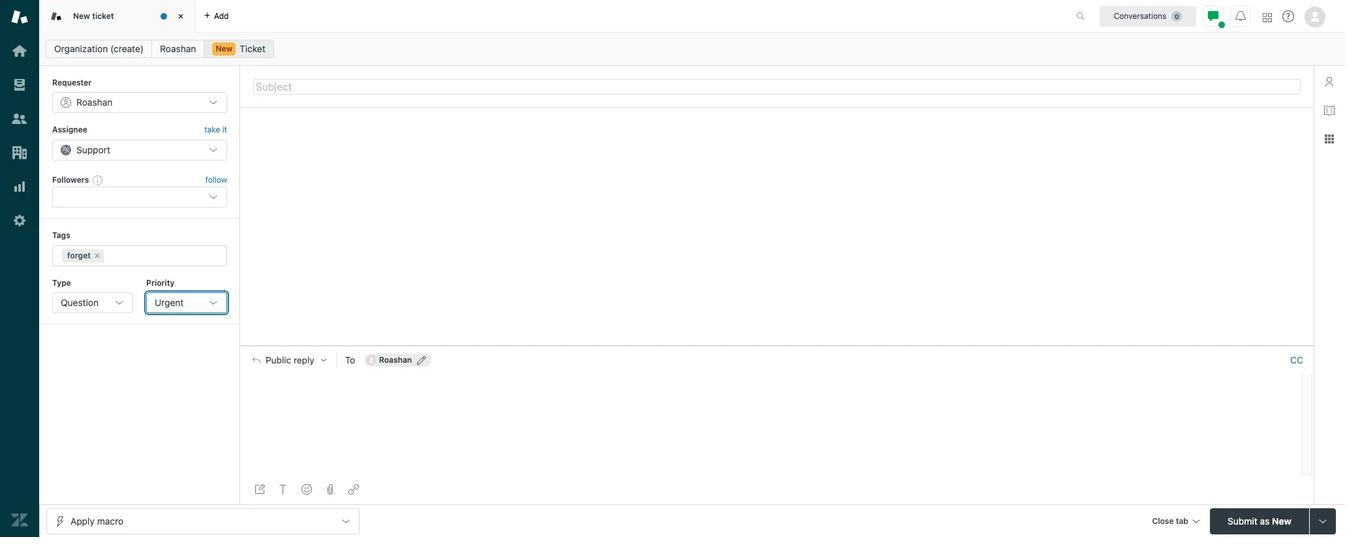 Task type: describe. For each thing, give the bounding box(es) containing it.
reporting image
[[11, 178, 28, 195]]

views image
[[11, 76, 28, 93]]

cc
[[1291, 354, 1304, 366]]

requester
[[52, 78, 92, 87]]

edit user image
[[417, 356, 426, 365]]

secondary element
[[39, 36, 1346, 62]]

button displays agent's chat status as online. image
[[1209, 11, 1219, 21]]

follow button
[[205, 174, 227, 186]]

get help image
[[1283, 10, 1295, 22]]

roashan for requester
[[76, 97, 113, 108]]

add link (cmd k) image
[[349, 484, 359, 495]]

admin image
[[11, 212, 28, 229]]

new ticket
[[73, 11, 114, 21]]

organization
[[54, 43, 108, 54]]

roashan inside roashan link
[[160, 43, 196, 54]]

support
[[76, 144, 110, 155]]

tabs tab list
[[39, 0, 1063, 33]]

add attachment image
[[325, 484, 336, 495]]

tags
[[52, 231, 70, 240]]

forget
[[67, 250, 91, 260]]

draft mode image
[[255, 484, 265, 495]]

as
[[1260, 515, 1270, 527]]

cc button
[[1291, 354, 1304, 366]]

2 vertical spatial new
[[1273, 515, 1292, 527]]

conversations
[[1114, 11, 1167, 21]]

insert emojis image
[[302, 484, 312, 495]]

public reply button
[[241, 347, 337, 374]]

tab
[[1176, 516, 1189, 526]]

apply macro
[[71, 515, 123, 527]]

take it
[[205, 125, 227, 135]]

followers element
[[52, 187, 227, 208]]

take
[[205, 125, 220, 135]]

info on adding followers image
[[93, 175, 103, 185]]

Subject field
[[253, 79, 1301, 94]]

macro
[[97, 515, 123, 527]]

ticket
[[92, 11, 114, 21]]

it
[[222, 125, 227, 135]]

take it button
[[205, 124, 227, 137]]

priority
[[146, 278, 175, 288]]

Public reply composer text field
[[247, 374, 1299, 401]]

format text image
[[278, 484, 289, 495]]

minimize composer image
[[772, 341, 783, 351]]



Task type: locate. For each thing, give the bounding box(es) containing it.
roashan inside the requester element
[[76, 97, 113, 108]]

add button
[[196, 0, 237, 32]]

conversations button
[[1100, 6, 1197, 26]]

roashan link
[[152, 40, 205, 58]]

organization (create)
[[54, 43, 144, 54]]

zendesk products image
[[1263, 13, 1273, 22]]

apply
[[71, 515, 95, 527]]

question
[[61, 297, 99, 308]]

followers
[[52, 175, 89, 185]]

0 vertical spatial new
[[73, 11, 90, 21]]

new right "as"
[[1273, 515, 1292, 527]]

public reply
[[266, 355, 315, 366]]

question button
[[52, 292, 133, 313]]

remove image
[[93, 252, 101, 260]]

get started image
[[11, 42, 28, 59]]

roashan right roashan@gmail.com image
[[379, 355, 412, 365]]

notifications image
[[1236, 11, 1246, 21]]

close
[[1153, 516, 1174, 526]]

0 horizontal spatial new
[[73, 11, 90, 21]]

1 horizontal spatial new
[[216, 44, 233, 54]]

(create)
[[110, 43, 144, 54]]

2 horizontal spatial roashan
[[379, 355, 412, 365]]

reply
[[294, 355, 315, 366]]

new ticket tab
[[39, 0, 196, 33]]

new
[[73, 11, 90, 21], [216, 44, 233, 54], [1273, 515, 1292, 527]]

2 vertical spatial roashan
[[379, 355, 412, 365]]

1 vertical spatial roashan
[[76, 97, 113, 108]]

ticket
[[240, 43, 266, 54]]

0 horizontal spatial roashan
[[76, 97, 113, 108]]

submit as new
[[1228, 515, 1292, 527]]

customer context image
[[1325, 76, 1335, 87]]

roashan down requester
[[76, 97, 113, 108]]

displays possible ticket submission types image
[[1318, 516, 1329, 527]]

new inside tab
[[73, 11, 90, 21]]

customers image
[[11, 110, 28, 127]]

to
[[345, 354, 355, 366]]

roashan
[[160, 43, 196, 54], [76, 97, 113, 108], [379, 355, 412, 365]]

0 vertical spatial roashan
[[160, 43, 196, 54]]

roashan@gmail.com image
[[366, 355, 377, 366]]

assignee element
[[52, 140, 227, 160]]

roashan down close icon
[[160, 43, 196, 54]]

requester element
[[52, 92, 227, 113]]

urgent button
[[146, 292, 227, 313]]

1 horizontal spatial roashan
[[160, 43, 196, 54]]

close tab button
[[1147, 508, 1205, 536]]

1 vertical spatial new
[[216, 44, 233, 54]]

new for new
[[216, 44, 233, 54]]

add
[[214, 11, 229, 21]]

urgent
[[155, 297, 184, 308]]

type
[[52, 278, 71, 288]]

close tab
[[1153, 516, 1189, 526]]

new for new ticket
[[73, 11, 90, 21]]

new left "ticket" in the top left of the page
[[73, 11, 90, 21]]

new left the ticket
[[216, 44, 233, 54]]

roashan for to
[[379, 355, 412, 365]]

zendesk image
[[11, 512, 28, 529]]

main element
[[0, 0, 39, 537]]

submit
[[1228, 515, 1258, 527]]

new inside the secondary element
[[216, 44, 233, 54]]

apps image
[[1325, 134, 1335, 144]]

assignee
[[52, 125, 87, 135]]

public
[[266, 355, 291, 366]]

knowledge image
[[1325, 105, 1335, 116]]

follow
[[205, 175, 227, 185]]

organization (create) button
[[46, 40, 152, 58]]

close image
[[174, 10, 187, 23]]

2 horizontal spatial new
[[1273, 515, 1292, 527]]

zendesk support image
[[11, 8, 28, 25]]

organizations image
[[11, 144, 28, 161]]



Task type: vqa. For each thing, say whether or not it's contained in the screenshot.
QUESTION POPUP BUTTON
yes



